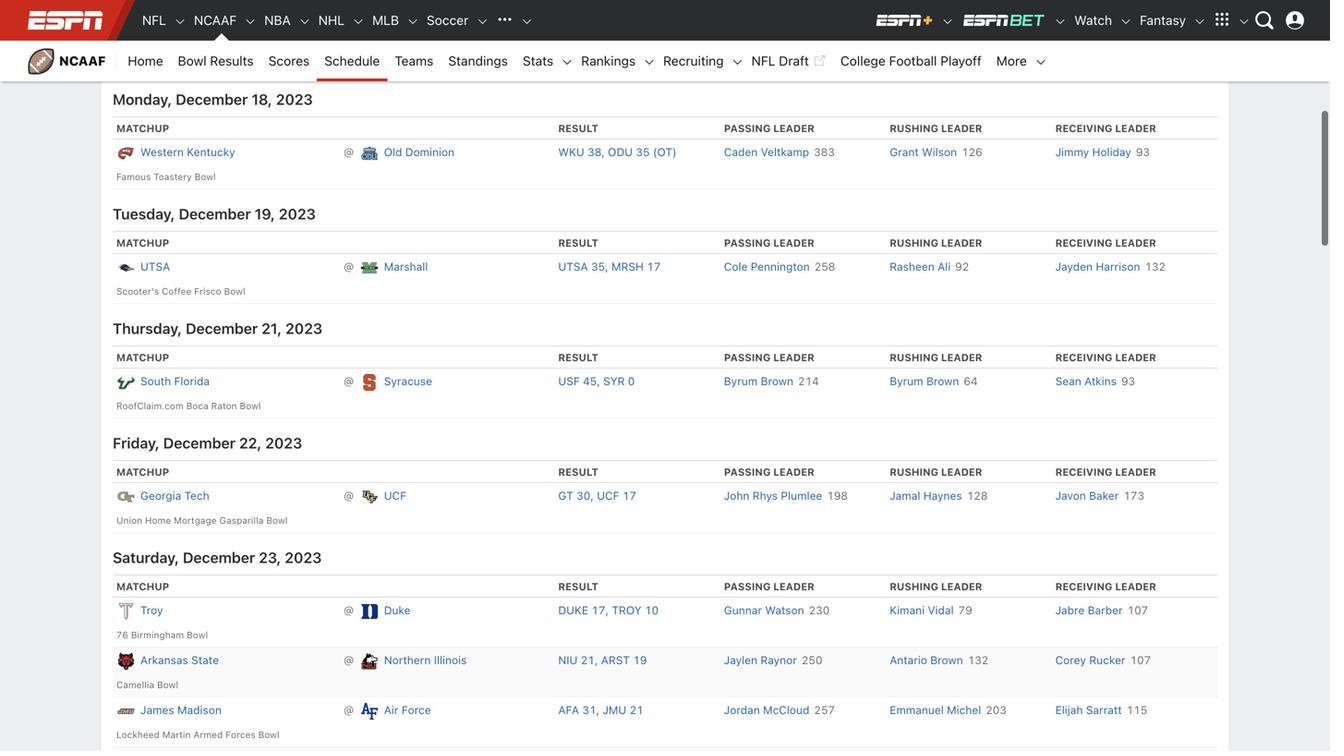 Task type: locate. For each thing, give the bounding box(es) containing it.
jimmy holiday 93
[[1056, 146, 1151, 159]]

leader up "veltkamp"
[[774, 123, 815, 135]]

@ left "air"
[[338, 704, 360, 717]]

rushing up kimani
[[890, 581, 939, 593]]

arst
[[601, 654, 630, 667]]

4 passing from the top
[[724, 466, 771, 478]]

@ left the duke
[[338, 604, 360, 617]]

december left 23,
[[183, 549, 255, 567]]

draft
[[779, 53, 810, 68]]

utsa left 35,
[[559, 260, 588, 273]]

1 matchup from the top
[[116, 123, 169, 135]]

matchup up troy
[[116, 581, 169, 593]]

passing up byrum brown 214
[[724, 352, 771, 364]]

brown right antario
[[931, 654, 964, 667]]

passing leader for tuesday, december 19, 2023
[[724, 237, 815, 249]]

0 horizontal spatial byrum
[[724, 375, 758, 388]]

4 passing leader from the top
[[724, 466, 815, 478]]

0 horizontal spatial ucf
[[384, 490, 407, 503]]

grant wilson link
[[890, 146, 958, 159]]

byrum left 214
[[724, 375, 758, 388]]

1 horizontal spatial byrum brown link
[[890, 375, 960, 388]]

passing up gunnar
[[724, 581, 771, 593]]

3 passing leader from the top
[[724, 352, 815, 364]]

brown for 214
[[761, 375, 794, 388]]

5 passing from the top
[[724, 581, 771, 593]]

2 passing from the top
[[724, 237, 771, 249]]

31,
[[583, 704, 600, 717]]

nfl up california link
[[142, 12, 166, 28]]

@ for ucf
[[338, 490, 360, 503]]

receiving up jimmy holiday link
[[1056, 123, 1113, 135]]

old
[[384, 146, 402, 159]]

2 ucf from the left
[[597, 490, 620, 503]]

friday, december 22, 2023
[[113, 435, 302, 452]]

result up the usf
[[559, 352, 599, 364]]

passing leader for thursday, december 21, 2023
[[724, 352, 815, 364]]

caden veltkamp link
[[724, 146, 810, 159]]

2 rushing leader from the top
[[890, 237, 983, 249]]

fantasy image
[[1194, 15, 1207, 28]]

illinois
[[434, 654, 467, 667]]

1 horizontal spatial espn bet image
[[1055, 15, 1068, 28]]

3 passing from the top
[[724, 352, 771, 364]]

nfl image
[[174, 15, 187, 28]]

receiving up jayden
[[1056, 237, 1113, 249]]

passing leader for saturday, december 23, 2023
[[724, 581, 815, 593]]

leader up 'pennington'
[[774, 237, 815, 249]]

19
[[633, 654, 647, 667]]

1 utsa from the left
[[140, 260, 170, 273]]

1 vertical spatial 21,
[[581, 654, 598, 667]]

espn plus image
[[942, 15, 955, 28]]

0 vertical spatial tech
[[417, 31, 442, 44]]

4 @ from the top
[[338, 375, 360, 388]]

leader up 214
[[774, 352, 815, 364]]

ucf
[[384, 490, 407, 503], [597, 490, 620, 503]]

utsa down tuesday, on the top left of page
[[140, 260, 170, 273]]

byrum brown link for byrum brown 214
[[724, 375, 794, 388]]

utsa for utsa
[[140, 260, 170, 273]]

leader up 79
[[942, 581, 983, 593]]

john rhys plumlee link
[[724, 490, 823, 503]]

0 horizontal spatial tech
[[184, 490, 209, 503]]

107 right rucker
[[1131, 654, 1152, 667]]

1 horizontal spatial nfl
[[752, 53, 776, 68]]

22,
[[239, 435, 262, 452]]

december left 22,
[[163, 435, 236, 452]]

sean atkins 93
[[1056, 375, 1136, 388]]

matchup down the monday,
[[116, 123, 169, 135]]

state
[[191, 654, 219, 667]]

mlb image
[[407, 15, 420, 28]]

@ left marshall link
[[338, 260, 360, 273]]

utsa link
[[140, 258, 170, 276]]

result up 'duke'
[[559, 581, 599, 593]]

5 result from the top
[[559, 581, 599, 593]]

brown for 132
[[931, 654, 964, 667]]

rushing for tuesday, december 19, 2023
[[890, 237, 939, 249]]

2 receiving from the top
[[1056, 237, 1113, 249]]

rushing leader up grant wilson 126 in the top right of the page
[[890, 123, 983, 135]]

rushing for friday, december 22, 2023
[[890, 466, 939, 478]]

antario
[[890, 654, 928, 667]]

sarratt
[[1087, 704, 1123, 717]]

1 vertical spatial 132
[[968, 654, 989, 667]]

california
[[140, 31, 190, 44]]

ncaaf left home
[[59, 53, 106, 68]]

0 vertical spatial ncaaf
[[194, 12, 237, 28]]

257
[[815, 704, 836, 717]]

texas tech link
[[384, 29, 442, 46]]

passing leader for friday, december 22, 2023
[[724, 466, 815, 478]]

recruiting link
[[656, 41, 732, 81]]

5 receiving leader from the top
[[1056, 581, 1157, 593]]

passing up caden
[[724, 123, 771, 135]]

ucf link
[[384, 487, 407, 505]]

3 receiving from the top
[[1056, 352, 1113, 364]]

matchup for saturday,
[[116, 581, 169, 593]]

receiving up jabre barber link
[[1056, 581, 1113, 593]]

receiving leader up jimmy holiday 93
[[1056, 123, 1157, 135]]

receiving for tuesday, december 19, 2023
[[1056, 237, 1113, 249]]

1 horizontal spatial more espn image
[[1239, 15, 1251, 28]]

7 @ from the top
[[338, 654, 360, 667]]

@ left the old
[[338, 146, 360, 159]]

leader up the "plumlee"
[[774, 466, 815, 478]]

173
[[1124, 490, 1145, 503]]

4 receiving from the top
[[1056, 466, 1113, 478]]

18,
[[252, 91, 272, 108]]

byrum left the 64
[[890, 375, 924, 388]]

georgia tech link
[[140, 487, 209, 505]]

receiving leader up jayden harrison 132
[[1056, 237, 1157, 249]]

december for saturday,
[[183, 549, 255, 567]]

1 vertical spatial tech
[[184, 490, 209, 503]]

passing up cole
[[724, 237, 771, 249]]

nfl link
[[135, 0, 174, 41]]

@ left syracuse
[[338, 375, 360, 388]]

byrum brown link for byrum brown 64
[[890, 375, 960, 388]]

caden veltkamp 383
[[724, 146, 835, 159]]

17 for friday, december 22, 2023
[[623, 490, 637, 503]]

198
[[827, 490, 848, 503]]

emmanuel michel 203
[[890, 704, 1007, 717]]

byrum brown link left the 64
[[890, 375, 960, 388]]

teams
[[395, 53, 434, 68]]

rushing leader for friday, december 22, 2023
[[890, 466, 983, 478]]

troy link
[[140, 602, 163, 619]]

rushing up byrum brown 64
[[890, 352, 939, 364]]

receiving leader for thursday, december 21, 2023
[[1056, 352, 1157, 364]]

rushing leader up the vidal
[[890, 581, 983, 593]]

2 passing leader from the top
[[724, 237, 815, 249]]

0 vertical spatial nfl
[[142, 12, 166, 28]]

1 ucf from the left
[[384, 490, 407, 503]]

byrum for byrum brown 214
[[724, 375, 758, 388]]

rushing up rasheen
[[890, 237, 939, 249]]

rushing up the jamal
[[890, 466, 939, 478]]

8 @ from the top
[[338, 704, 360, 717]]

receiving leader up atkins
[[1056, 352, 1157, 364]]

cole
[[724, 260, 748, 273]]

0 horizontal spatial utsa
[[140, 260, 170, 273]]

132 down 79
[[968, 654, 989, 667]]

passing for thursday, december 21, 2023
[[724, 352, 771, 364]]

receiving up javon baker link in the bottom of the page
[[1056, 466, 1113, 478]]

0 vertical spatial 107
[[1128, 604, 1149, 617]]

1 vertical spatial 107
[[1131, 654, 1152, 667]]

ttu 34, cal 14 link
[[559, 31, 643, 44]]

passing leader up john rhys plumlee link
[[724, 466, 815, 478]]

matchup up 'utsa' link
[[116, 237, 169, 249]]

tech right georgia
[[184, 490, 209, 503]]

niu
[[559, 654, 578, 667]]

107 right barber in the right bottom of the page
[[1128, 604, 1149, 617]]

nhl
[[319, 12, 345, 28]]

external link image
[[813, 50, 826, 72]]

64
[[964, 375, 978, 388]]

december down bowl results link
[[176, 91, 248, 108]]

@ down nhl icon
[[338, 31, 360, 44]]

receiving up sean atkins link
[[1056, 352, 1113, 364]]

1 byrum brown link from the left
[[724, 375, 794, 388]]

5 rushing leader from the top
[[890, 581, 983, 593]]

passing leader up byrum brown 214
[[724, 352, 815, 364]]

ncaaf
[[194, 12, 237, 28], [59, 53, 106, 68]]

0 horizontal spatial 132
[[968, 654, 989, 667]]

more espn image
[[1209, 6, 1237, 34], [1239, 15, 1251, 28]]

standings link
[[441, 41, 516, 81]]

3 receiving leader from the top
[[1056, 352, 1157, 364]]

tech down mlb 'icon'
[[417, 31, 442, 44]]

5 rushing from the top
[[890, 581, 939, 593]]

0 horizontal spatial 17
[[623, 490, 637, 503]]

0 horizontal spatial nfl
[[142, 12, 166, 28]]

10
[[645, 604, 659, 617]]

93 right atkins
[[1122, 375, 1136, 388]]

florida
[[174, 375, 210, 388]]

1 horizontal spatial utsa
[[559, 260, 588, 273]]

baker
[[1090, 490, 1120, 503]]

passing leader
[[724, 123, 815, 135], [724, 237, 815, 249], [724, 352, 815, 364], [724, 466, 815, 478], [724, 581, 815, 593]]

1 horizontal spatial ucf
[[597, 490, 620, 503]]

wilson
[[922, 146, 958, 159]]

espn bet image up more
[[962, 13, 1047, 28]]

0 vertical spatial 21,
[[262, 320, 282, 338]]

1 passing leader from the top
[[724, 123, 815, 135]]

wku
[[559, 146, 585, 159]]

4 rushing from the top
[[890, 466, 939, 478]]

1 horizontal spatial ncaaf
[[194, 12, 237, 28]]

john
[[724, 490, 750, 503]]

1 @ from the top
[[338, 31, 360, 44]]

17,
[[592, 604, 609, 617]]

4 matchup from the top
[[116, 466, 169, 478]]

mrsh
[[612, 260, 644, 273]]

syr
[[604, 375, 625, 388]]

4 result from the top
[[559, 466, 599, 478]]

recruiting image
[[732, 56, 745, 69]]

matchup for monday,
[[116, 123, 169, 135]]

0 vertical spatial 132
[[1146, 260, 1167, 273]]

receiving leader up "baker"
[[1056, 466, 1157, 478]]

leader up "harrison"
[[1116, 237, 1157, 249]]

tech for texas tech
[[417, 31, 442, 44]]

30,
[[577, 490, 594, 503]]

result up wku
[[559, 123, 599, 135]]

4 rushing leader from the top
[[890, 466, 983, 478]]

javon
[[1056, 490, 1087, 503]]

0 horizontal spatial ncaaf
[[59, 53, 106, 68]]

1 result from the top
[[559, 123, 599, 135]]

5 receiving from the top
[[1056, 581, 1113, 593]]

passing leader up caden veltkamp link
[[724, 123, 815, 135]]

bowl results
[[178, 53, 254, 68]]

passing leader up gunnar watson link
[[724, 581, 815, 593]]

jabre barber 107
[[1056, 604, 1149, 617]]

nfl down fernando mendoza link
[[752, 53, 776, 68]]

4 receiving leader from the top
[[1056, 466, 1157, 478]]

2 @ from the top
[[338, 146, 360, 159]]

3 @ from the top
[[338, 260, 360, 273]]

1 vertical spatial nfl
[[752, 53, 776, 68]]

leader
[[774, 123, 815, 135], [942, 123, 983, 135], [1116, 123, 1157, 135], [774, 237, 815, 249], [942, 237, 983, 249], [1116, 237, 1157, 249], [774, 352, 815, 364], [942, 352, 983, 364], [1116, 352, 1157, 364], [774, 466, 815, 478], [942, 466, 983, 478], [1116, 466, 1157, 478], [774, 581, 815, 593], [942, 581, 983, 593], [1116, 581, 1157, 593]]

17 for tuesday, december 19, 2023
[[647, 260, 661, 273]]

6 @ from the top
[[338, 604, 360, 617]]

126
[[962, 146, 983, 159]]

1 horizontal spatial tech
[[417, 31, 442, 44]]

93 for monday, december 18, 2023
[[1137, 146, 1151, 159]]

2023 for tuesday, december 19, 2023
[[279, 205, 316, 223]]

nba image
[[298, 15, 311, 28]]

0 horizontal spatial 21,
[[262, 320, 282, 338]]

rushing
[[890, 123, 939, 135], [890, 237, 939, 249], [890, 352, 939, 364], [890, 466, 939, 478], [890, 581, 939, 593]]

nfl inside global navigation 'element'
[[142, 12, 166, 28]]

december left 19,
[[179, 205, 251, 223]]

@ left northern
[[338, 654, 360, 667]]

receiving leader for tuesday, december 19, 2023
[[1056, 237, 1157, 249]]

coy eakin link
[[1056, 31, 1107, 44]]

35,
[[591, 260, 609, 273]]

receiving leader for monday, december 18, 2023
[[1056, 123, 1157, 135]]

2 receiving leader from the top
[[1056, 237, 1157, 249]]

december up florida
[[186, 320, 258, 338]]

passing leader up 'cole pennington' "link"
[[724, 237, 815, 249]]

result up 35,
[[559, 237, 599, 249]]

espn bet image
[[962, 13, 1047, 28], [1055, 15, 1068, 28]]

brown left 214
[[761, 375, 794, 388]]

1 vertical spatial 93
[[1122, 375, 1136, 388]]

1 vertical spatial 17
[[623, 490, 637, 503]]

2023 for friday, december 22, 2023
[[265, 435, 302, 452]]

ncaaf link up 'bowl results'
[[187, 0, 244, 41]]

matchup up 'south'
[[116, 352, 169, 364]]

@ left ucf link
[[338, 490, 360, 503]]

5 @ from the top
[[338, 490, 360, 503]]

rushing leader up the rasheen ali 92
[[890, 237, 983, 249]]

93 right holiday
[[1137, 146, 1151, 159]]

result up 30, at the bottom of page
[[559, 466, 599, 478]]

1 passing from the top
[[724, 123, 771, 135]]

jabre
[[1056, 604, 1085, 617]]

passing for saturday, december 23, 2023
[[724, 581, 771, 593]]

2 matchup from the top
[[116, 237, 169, 249]]

nba
[[264, 12, 291, 28]]

0 horizontal spatial ncaaf link
[[18, 41, 117, 81]]

dominion
[[406, 146, 455, 159]]

leader up atkins
[[1116, 352, 1157, 364]]

veltkamp
[[761, 146, 810, 159]]

0 vertical spatial 17
[[647, 260, 661, 273]]

ncaaf link left home "link"
[[18, 41, 117, 81]]

ttu 34, cal 14
[[559, 31, 643, 44]]

nfl draft
[[752, 53, 810, 68]]

1 horizontal spatial byrum
[[890, 375, 924, 388]]

duke 17, troy 10 link
[[559, 604, 659, 617]]

107
[[1128, 604, 1149, 617], [1131, 654, 1152, 667]]

nfl for nfl
[[142, 12, 166, 28]]

2 byrum from the left
[[890, 375, 924, 388]]

rushing leader up byrum brown 64
[[890, 352, 983, 364]]

1 horizontal spatial 132
[[1146, 260, 1167, 273]]

1 receiving from the top
[[1056, 123, 1113, 135]]

jimmy holiday link
[[1056, 146, 1132, 159]]

plumlee
[[781, 490, 823, 503]]

5 passing leader from the top
[[724, 581, 815, 593]]

byrum brown link left 214
[[724, 375, 794, 388]]

2 result from the top
[[559, 237, 599, 249]]

1 rushing leader from the top
[[890, 123, 983, 135]]

1 rushing from the top
[[890, 123, 939, 135]]

passing for monday, december 18, 2023
[[724, 123, 771, 135]]

@ for duke
[[338, 604, 360, 617]]

leader up 126 at the right top of page
[[942, 123, 983, 135]]

jordan
[[724, 704, 760, 717]]

south florida link
[[140, 373, 210, 390]]

2 rushing from the top
[[890, 237, 939, 249]]

receiving for monday, december 18, 2023
[[1056, 123, 1113, 135]]

17 right mrsh
[[647, 260, 661, 273]]

3 rushing leader from the top
[[890, 352, 983, 364]]

passing for tuesday, december 19, 2023
[[724, 237, 771, 249]]

december for thursday,
[[186, 320, 258, 338]]

watch image
[[1120, 15, 1133, 28]]

1 receiving leader from the top
[[1056, 123, 1157, 135]]

jayden
[[1056, 260, 1093, 273]]

teams link
[[388, 41, 441, 81]]

nfl inside nfl draft link
[[752, 53, 776, 68]]

passing up the john
[[724, 466, 771, 478]]

result for saturday, december 23, 2023
[[559, 581, 599, 593]]

rushing leader up the jamal haynes 128 at bottom
[[890, 466, 983, 478]]

17 right 30, at the bottom of page
[[623, 490, 637, 503]]

132 right "harrison"
[[1146, 260, 1167, 273]]

matchup up georgia
[[116, 466, 169, 478]]

3 result from the top
[[559, 352, 599, 364]]

1 byrum from the left
[[724, 375, 758, 388]]

more image
[[1035, 56, 1048, 69]]

elijah sarratt link
[[1056, 704, 1123, 717]]

1 horizontal spatial 17
[[647, 260, 661, 273]]

ncaaf left the ncaaf icon at the top left of page
[[194, 12, 237, 28]]

3 rushing from the top
[[890, 352, 939, 364]]

james madison link
[[140, 702, 222, 719]]

ncaaf inside global navigation 'element'
[[194, 12, 237, 28]]

21,
[[262, 320, 282, 338], [581, 654, 598, 667]]

december for tuesday,
[[179, 205, 251, 223]]

0 horizontal spatial byrum brown link
[[724, 375, 794, 388]]

0 vertical spatial 93
[[1137, 146, 1151, 159]]

leader up barber in the right bottom of the page
[[1116, 581, 1157, 593]]

michel
[[947, 704, 982, 717]]

holiday
[[1093, 146, 1132, 159]]

rushing up 'grant wilson' link
[[890, 123, 939, 135]]

watch link
[[1068, 0, 1120, 41]]

espn bet image up coy
[[1055, 15, 1068, 28]]

jayden harrison 132
[[1056, 260, 1167, 273]]

3 matchup from the top
[[116, 352, 169, 364]]

2 utsa from the left
[[559, 260, 588, 273]]

fantasy
[[1141, 12, 1187, 28]]

rushing leader for monday, december 18, 2023
[[890, 123, 983, 135]]

tuesday, december 19, 2023
[[113, 205, 316, 223]]

0 horizontal spatial more espn image
[[1209, 6, 1237, 34]]

5 matchup from the top
[[116, 581, 169, 593]]

northern illinois link
[[384, 652, 467, 669]]

115
[[1127, 704, 1148, 717]]

brown left the 64
[[927, 375, 960, 388]]

receiving leader up barber in the right bottom of the page
[[1056, 581, 1157, 593]]

2 byrum brown link from the left
[[890, 375, 960, 388]]



Task type: describe. For each thing, give the bounding box(es) containing it.
john rhys plumlee 198
[[724, 490, 848, 503]]

soccer image
[[476, 15, 489, 28]]

result for tuesday, december 19, 2023
[[559, 237, 599, 249]]

tahj brooks 98
[[890, 31, 969, 44]]

northern illinois
[[384, 654, 467, 667]]

byrum brown 214
[[724, 375, 820, 388]]

friday,
[[113, 435, 160, 452]]

128
[[967, 490, 988, 503]]

arkansas
[[140, 654, 188, 667]]

profile management image
[[1287, 11, 1305, 30]]

@ for old dominion
[[338, 146, 360, 159]]

utsa 35, mrsh 17
[[559, 260, 661, 273]]

utsa 35, mrsh 17 link
[[559, 260, 661, 273]]

syracuse
[[384, 375, 432, 388]]

gt 30, ucf 17
[[559, 490, 637, 503]]

espn more sports home page image
[[491, 6, 519, 34]]

air force
[[384, 704, 431, 717]]

thursday,
[[113, 320, 182, 338]]

jordan mccloud link
[[724, 704, 810, 717]]

@ for northern illinois
[[338, 654, 360, 667]]

383
[[814, 146, 835, 159]]

vidal
[[928, 604, 954, 617]]

rushing for thursday, december 21, 2023
[[890, 352, 939, 364]]

raynor
[[761, 654, 797, 667]]

rushing leader for saturday, december 23, 2023
[[890, 581, 983, 593]]

corey rucker 107
[[1056, 654, 1152, 667]]

nfl draft link
[[745, 41, 834, 81]]

ncaaf image
[[244, 15, 257, 28]]

132 for antario brown 132
[[968, 654, 989, 667]]

duke link
[[384, 602, 411, 619]]

monday, december 18, 2023
[[113, 91, 313, 108]]

0 horizontal spatial espn bet image
[[962, 13, 1047, 28]]

leader up 173
[[1116, 466, 1157, 478]]

passing leader for monday, december 18, 2023
[[724, 123, 815, 135]]

schedule link
[[317, 41, 388, 81]]

2023 for saturday, december 23, 2023
[[285, 549, 322, 567]]

receiving for friday, december 22, 2023
[[1056, 466, 1113, 478]]

jaylen
[[724, 654, 758, 667]]

@ for marshall
[[338, 260, 360, 273]]

107 for jabre barber 107
[[1128, 604, 1149, 617]]

cole pennington link
[[724, 260, 810, 273]]

2023 for thursday, december 21, 2023
[[286, 320, 323, 338]]

standings
[[449, 53, 508, 68]]

fernando
[[724, 31, 774, 44]]

1 vertical spatial ncaaf
[[59, 53, 106, 68]]

california link
[[140, 29, 190, 46]]

14
[[629, 31, 643, 44]]

watch
[[1075, 12, 1113, 28]]

more
[[997, 53, 1028, 68]]

saturday, december 23, 2023
[[113, 549, 322, 567]]

rankings image
[[643, 56, 656, 69]]

mlb link
[[365, 0, 407, 41]]

gunnar
[[724, 604, 762, 617]]

leader up 92
[[942, 237, 983, 249]]

haynes
[[924, 490, 963, 503]]

utsa for utsa 35, mrsh 17
[[559, 260, 588, 273]]

brown for 64
[[927, 375, 960, 388]]

south
[[140, 375, 171, 388]]

results
[[210, 53, 254, 68]]

2023 for monday, december 18, 2023
[[276, 91, 313, 108]]

matchup for friday,
[[116, 466, 169, 478]]

matchup for tuesday,
[[116, 237, 169, 249]]

passing for friday, december 22, 2023
[[724, 466, 771, 478]]

watson
[[766, 604, 805, 617]]

december for friday,
[[163, 435, 236, 452]]

tech for georgia tech
[[184, 490, 209, 503]]

tuesday,
[[113, 205, 175, 223]]

jaylen raynor 250
[[724, 654, 823, 667]]

harrison
[[1096, 260, 1141, 273]]

texas tech
[[384, 31, 442, 44]]

1 horizontal spatial 21,
[[581, 654, 598, 667]]

@ for texas tech
[[338, 31, 360, 44]]

jabre barber link
[[1056, 604, 1123, 617]]

december for monday,
[[176, 91, 248, 108]]

rushing leader for tuesday, december 19, 2023
[[890, 237, 983, 249]]

1 horizontal spatial ncaaf link
[[187, 0, 244, 41]]

northern
[[384, 654, 431, 667]]

college football playoff
[[841, 53, 982, 68]]

stats image
[[561, 56, 574, 69]]

@ for air force
[[338, 704, 360, 717]]

gt
[[559, 490, 574, 503]]

south florida
[[140, 375, 210, 388]]

western kentucky
[[140, 146, 235, 159]]

132 for jayden harrison 132
[[1146, 260, 1167, 273]]

93 for thursday, december 21, 2023
[[1122, 375, 1136, 388]]

old dominion link
[[384, 143, 455, 161]]

nhl image
[[352, 15, 365, 28]]

pennington
[[751, 260, 810, 273]]

tahj
[[890, 31, 912, 44]]

receiving leader for friday, december 22, 2023
[[1056, 466, 1157, 478]]

home
[[128, 53, 163, 68]]

more link
[[990, 41, 1035, 81]]

jimmy
[[1056, 146, 1090, 159]]

79
[[959, 604, 973, 617]]

more sports image
[[521, 15, 534, 28]]

rhys
[[753, 490, 778, 503]]

rushing leader for thursday, december 21, 2023
[[890, 352, 983, 364]]

kimani vidal 79
[[890, 604, 973, 617]]

result for thursday, december 21, 2023
[[559, 352, 599, 364]]

@ for syracuse
[[338, 375, 360, 388]]

wku 38, odu 35 (ot) link
[[559, 146, 677, 159]]

rushing for saturday, december 23, 2023
[[890, 581, 939, 593]]

scores link
[[261, 41, 317, 81]]

receiving for thursday, december 21, 2023
[[1056, 352, 1113, 364]]

107 for corey rucker 107
[[1131, 654, 1152, 667]]

92
[[956, 260, 970, 273]]

byrum for byrum brown 64
[[890, 375, 924, 388]]

air force link
[[384, 702, 431, 719]]

antario brown 132
[[890, 654, 989, 667]]

nfl for nfl draft
[[752, 53, 776, 68]]

madison
[[177, 704, 222, 717]]

duke
[[559, 604, 589, 617]]

leader up 128
[[942, 466, 983, 478]]

kimani
[[890, 604, 925, 617]]

leader up watson
[[774, 581, 815, 593]]

odu
[[608, 146, 633, 159]]

espn+ image
[[875, 13, 935, 28]]

javon baker 173
[[1056, 490, 1145, 503]]

corey
[[1056, 654, 1087, 667]]

rushing for monday, december 18, 2023
[[890, 123, 939, 135]]

recruiting
[[664, 53, 724, 68]]

leader up the 64
[[942, 352, 983, 364]]

brooks
[[915, 31, 951, 44]]

35
[[636, 146, 650, 159]]

global navigation element
[[18, 0, 1312, 41]]

ali
[[938, 260, 951, 273]]

result for monday, december 18, 2023
[[559, 123, 599, 135]]

emmanuel michel link
[[890, 704, 982, 717]]

soccer
[[427, 12, 469, 28]]

matchup for thursday,
[[116, 352, 169, 364]]

college football playoff link
[[834, 41, 990, 81]]

wku 38, odu 35 (ot)
[[559, 146, 677, 159]]

stats
[[523, 53, 554, 68]]

result for friday, december 22, 2023
[[559, 466, 599, 478]]

home link
[[120, 41, 171, 81]]

leader up holiday
[[1116, 123, 1157, 135]]

sean atkins link
[[1056, 375, 1117, 388]]

receiving leader for saturday, december 23, 2023
[[1056, 581, 1157, 593]]

106
[[1112, 31, 1133, 44]]

receiving for saturday, december 23, 2023
[[1056, 581, 1113, 593]]

marshall link
[[384, 258, 428, 276]]



Task type: vqa. For each thing, say whether or not it's contained in the screenshot.


